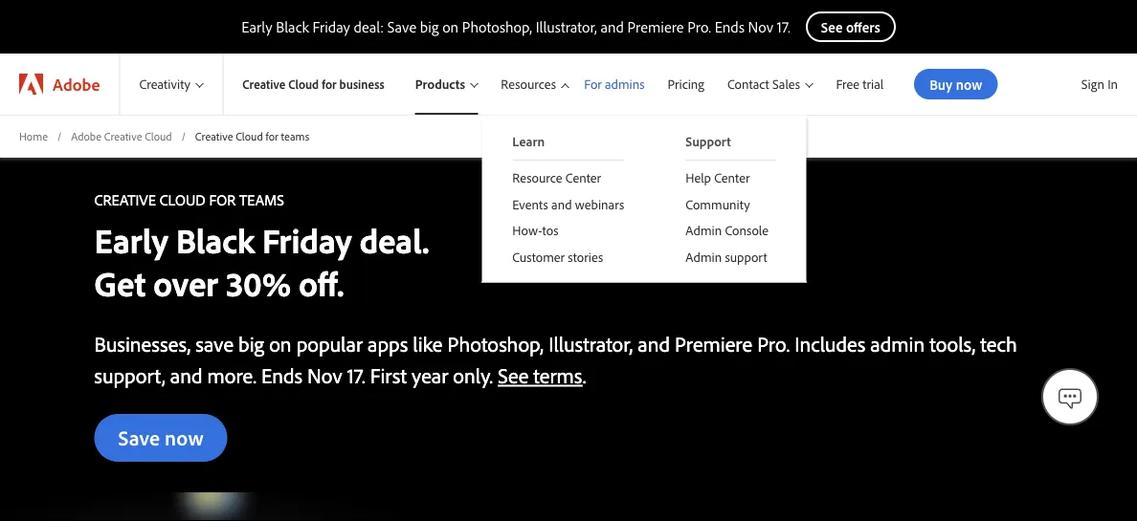 Task type: locate. For each thing, give the bounding box(es) containing it.
nov up contact sales
[[748, 17, 774, 36]]

creative up creative
[[104, 129, 142, 143]]

premiere up 'pricing'
[[628, 17, 684, 36]]

tos
[[542, 222, 559, 239]]

creativity
[[139, 76, 191, 93]]

year
[[412, 362, 448, 389]]

admin for admin console
[[686, 222, 722, 239]]

premiere
[[628, 17, 684, 36], [675, 331, 753, 357]]

1 vertical spatial adobe
[[71, 129, 102, 143]]

1 vertical spatial photoshop,
[[448, 331, 544, 357]]

black up creative cloud for business link
[[276, 17, 309, 36]]

pricing link
[[656, 54, 716, 115]]

1 horizontal spatial creative
[[195, 129, 233, 143]]

stories
[[568, 249, 603, 265]]

photoshop, inside businesses, save big on popular apps like photoshop, illustrator, and premiere pro. includes admin tools, tech support, and more. ends nov 17. first year only.
[[448, 331, 544, 357]]

get
[[94, 262, 146, 305]]

1 vertical spatial 17.
[[347, 362, 366, 389]]

cloud
[[160, 190, 206, 209]]

free
[[836, 76, 860, 93]]

0 vertical spatial for
[[322, 76, 337, 92]]

1 vertical spatial on
[[269, 331, 292, 357]]

save
[[196, 331, 234, 357]]

0 horizontal spatial save
[[118, 424, 160, 451]]

1 horizontal spatial for
[[322, 76, 337, 92]]

1 horizontal spatial cloud
[[236, 129, 263, 143]]

for for business
[[322, 76, 337, 92]]

illustrator, for on
[[536, 17, 597, 36]]

adobe
[[53, 73, 100, 95], [71, 129, 102, 143]]

1 horizontal spatial big
[[420, 17, 439, 36]]

contact sales button
[[716, 54, 825, 115]]

premiere inside businesses, save big on popular apps like photoshop, illustrator, and premiere pro. includes admin tools, tech support, and more. ends nov 17. first year only.
[[675, 331, 753, 357]]

ends inside businesses, save big on popular apps like photoshop, illustrator, and premiere pro. includes admin tools, tech support, and more. ends nov 17. first year only.
[[261, 362, 303, 389]]

1 horizontal spatial center
[[714, 169, 750, 186]]

photoshop, up the see
[[448, 331, 544, 357]]

0 horizontal spatial center
[[566, 169, 601, 186]]

center up "events and webinars"
[[566, 169, 601, 186]]

0 horizontal spatial early
[[94, 219, 168, 262]]

adobe for adobe
[[53, 73, 100, 95]]

1 vertical spatial admin
[[686, 249, 722, 265]]

customer stories link
[[482, 244, 655, 270]]

deal:
[[354, 17, 384, 36]]

support
[[686, 133, 731, 150]]

ends up contact
[[715, 17, 745, 36]]

photoshop,
[[462, 17, 532, 36], [448, 331, 544, 357]]

premiere for includes
[[675, 331, 753, 357]]

pro. up 'pricing'
[[688, 17, 711, 36]]

cloud inside creative cloud for business link
[[289, 76, 319, 92]]

0 vertical spatial 17.
[[777, 17, 791, 36]]

1 vertical spatial pro.
[[758, 331, 790, 357]]

help
[[686, 169, 711, 186]]

17. left first
[[347, 362, 366, 389]]

teams
[[281, 129, 309, 143]]

0 vertical spatial big
[[420, 17, 439, 36]]

friday left the deal:
[[313, 17, 350, 36]]

early down creative
[[94, 219, 168, 262]]

1 vertical spatial nov
[[307, 362, 342, 389]]

ends
[[715, 17, 745, 36], [261, 362, 303, 389]]

pro.
[[688, 17, 711, 36], [758, 331, 790, 357]]

nov down popular
[[307, 362, 342, 389]]

1 vertical spatial black
[[176, 219, 255, 262]]

resources
[[501, 76, 556, 93]]

center for resource center
[[566, 169, 601, 186]]

0 vertical spatial illustrator,
[[536, 17, 597, 36]]

30%
[[226, 262, 291, 305]]

creative up for
[[195, 129, 233, 143]]

1 vertical spatial ends
[[261, 362, 303, 389]]

photoshop, for on
[[462, 17, 532, 36]]

illustrator, up the for
[[536, 17, 597, 36]]

17. up sales
[[777, 17, 791, 36]]

for
[[322, 76, 337, 92], [266, 129, 278, 143]]

see terms .
[[498, 362, 587, 389]]

creative cloud for business link
[[223, 54, 396, 115]]

illustrator, inside businesses, save big on popular apps like photoshop, illustrator, and premiere pro. includes admin tools, tech support, and more. ends nov 17. first year only.
[[549, 331, 633, 357]]

and
[[601, 17, 624, 36], [552, 196, 572, 213], [638, 331, 670, 357], [170, 362, 202, 389]]

premiere for ends
[[628, 17, 684, 36]]

1 vertical spatial premiere
[[675, 331, 753, 357]]

2 admin from the top
[[686, 249, 722, 265]]

0 vertical spatial admin
[[686, 222, 722, 239]]

admin support
[[686, 249, 767, 265]]

free trial
[[836, 76, 884, 93]]

cloud
[[289, 76, 319, 92], [145, 129, 172, 143], [236, 129, 263, 143]]

0 horizontal spatial pro.
[[688, 17, 711, 36]]

tech
[[981, 331, 1018, 357]]

adobe link
[[0, 54, 119, 115]]

save
[[387, 17, 417, 36], [118, 424, 160, 451]]

0 vertical spatial premiere
[[628, 17, 684, 36]]

pro. for ends
[[688, 17, 711, 36]]

0 horizontal spatial cloud
[[145, 129, 172, 143]]

1 vertical spatial friday
[[262, 219, 352, 262]]

sign in
[[1082, 76, 1118, 92]]

adobe right home
[[71, 129, 102, 143]]

products button
[[396, 54, 482, 115]]

creative up creative cloud for teams
[[243, 76, 286, 92]]

how-tos
[[513, 222, 559, 239]]

pro. for includes
[[758, 331, 790, 357]]

big right save
[[238, 331, 264, 357]]

black
[[276, 17, 309, 36], [176, 219, 255, 262]]

for left teams
[[266, 129, 278, 143]]

0 horizontal spatial nov
[[307, 362, 342, 389]]

ends right more.
[[261, 362, 303, 389]]

1 vertical spatial illustrator,
[[549, 331, 633, 357]]

0 horizontal spatial 17.
[[347, 362, 366, 389]]

1 horizontal spatial pro.
[[758, 331, 790, 357]]

photoshop, up resources 'popup button'
[[462, 17, 532, 36]]

0 vertical spatial nov
[[748, 17, 774, 36]]

2 horizontal spatial cloud
[[289, 76, 319, 92]]

.
[[583, 362, 587, 389]]

center up community link
[[714, 169, 750, 186]]

pro. inside businesses, save big on popular apps like photoshop, illustrator, and premiere pro. includes admin tools, tech support, and more. ends nov 17. first year only.
[[758, 331, 790, 357]]

center
[[566, 169, 601, 186], [714, 169, 750, 186]]

1 vertical spatial big
[[238, 331, 264, 357]]

0 vertical spatial pro.
[[688, 17, 711, 36]]

0 horizontal spatial black
[[176, 219, 255, 262]]

on up products
[[443, 17, 459, 36]]

early up creative cloud for business link
[[241, 17, 273, 36]]

1 horizontal spatial nov
[[748, 17, 774, 36]]

support
[[725, 249, 767, 265]]

0 vertical spatial photoshop,
[[462, 17, 532, 36]]

friday
[[313, 17, 350, 36], [262, 219, 352, 262]]

off.
[[299, 262, 344, 305]]

1 vertical spatial for
[[266, 129, 278, 143]]

1 center from the left
[[566, 169, 601, 186]]

popular
[[296, 331, 363, 357]]

1 vertical spatial early
[[94, 219, 168, 262]]

0 horizontal spatial on
[[269, 331, 292, 357]]

illustrator,
[[536, 17, 597, 36], [549, 331, 633, 357]]

for left business
[[322, 76, 337, 92]]

black down for
[[176, 219, 255, 262]]

friday inside creative cloud for teams early black friday deal. get over 30% off.
[[262, 219, 352, 262]]

cloud for creative cloud for business
[[289, 76, 319, 92]]

1 horizontal spatial black
[[276, 17, 309, 36]]

admin down admin console
[[686, 249, 722, 265]]

nov
[[748, 17, 774, 36], [307, 362, 342, 389]]

big up products dropdown button
[[420, 17, 439, 36]]

trial
[[863, 76, 884, 93]]

apps
[[368, 331, 408, 357]]

for
[[209, 190, 236, 209]]

events
[[513, 196, 548, 213]]

only.
[[453, 362, 493, 389]]

includes
[[795, 331, 866, 357]]

admin down community
[[686, 222, 722, 239]]

how-
[[513, 222, 542, 239]]

1 horizontal spatial on
[[443, 17, 459, 36]]

2 horizontal spatial creative
[[243, 76, 286, 92]]

early
[[241, 17, 273, 36], [94, 219, 168, 262]]

cloud left teams
[[236, 129, 263, 143]]

save left now
[[118, 424, 160, 451]]

contact sales
[[728, 76, 801, 93]]

help center
[[686, 169, 750, 186]]

0 horizontal spatial ends
[[261, 362, 303, 389]]

over
[[153, 262, 218, 305]]

photoshop, for like
[[448, 331, 544, 357]]

1 horizontal spatial early
[[241, 17, 273, 36]]

0 vertical spatial save
[[387, 17, 417, 36]]

resource center
[[513, 169, 601, 186]]

0 horizontal spatial big
[[238, 331, 264, 357]]

center inside "link"
[[566, 169, 601, 186]]

on
[[443, 17, 459, 36], [269, 331, 292, 357]]

0 vertical spatial black
[[276, 17, 309, 36]]

0 horizontal spatial for
[[266, 129, 278, 143]]

customer stories
[[513, 249, 603, 265]]

how-tos link
[[482, 218, 655, 244]]

admin console
[[686, 222, 769, 239]]

1 admin from the top
[[686, 222, 722, 239]]

cloud down creativity
[[145, 129, 172, 143]]

0 vertical spatial adobe
[[53, 73, 100, 95]]

illustrator, up .
[[549, 331, 633, 357]]

save now link
[[94, 414, 228, 462]]

community link
[[655, 191, 807, 218]]

save right the deal:
[[387, 17, 417, 36]]

adobe up adobe creative cloud on the top left
[[53, 73, 100, 95]]

cloud up teams
[[289, 76, 319, 92]]

2 center from the left
[[714, 169, 750, 186]]

on left popular
[[269, 331, 292, 357]]

admin
[[686, 222, 722, 239], [686, 249, 722, 265]]

pro. left includes
[[758, 331, 790, 357]]

premiere down admin support
[[675, 331, 753, 357]]

events and webinars link
[[482, 191, 655, 218]]

friday down 'teams'
[[262, 219, 352, 262]]

0 vertical spatial ends
[[715, 17, 745, 36]]



Task type: vqa. For each thing, say whether or not it's contained in the screenshot.
US$
no



Task type: describe. For each thing, give the bounding box(es) containing it.
0 horizontal spatial creative
[[104, 129, 142, 143]]

learn
[[513, 133, 545, 150]]

0 vertical spatial on
[[443, 17, 459, 36]]

more.
[[207, 362, 257, 389]]

0 vertical spatial early
[[241, 17, 273, 36]]

for for teams
[[266, 129, 278, 143]]

home link
[[19, 128, 48, 144]]

see
[[498, 362, 529, 389]]

early black friday deal: save big on photoshop, illustrator, and premiere pro. ends nov 17.
[[241, 17, 791, 36]]

creative for creative cloud for business
[[243, 76, 286, 92]]

resource
[[513, 169, 563, 186]]

in
[[1108, 76, 1118, 92]]

home
[[19, 129, 48, 143]]

customer
[[513, 249, 565, 265]]

for admins
[[584, 76, 645, 93]]

terms
[[534, 362, 583, 389]]

cloud for creative cloud for teams
[[236, 129, 263, 143]]

adobe for adobe creative cloud
[[71, 129, 102, 143]]

cloud inside adobe creative cloud link
[[145, 129, 172, 143]]

sales
[[773, 76, 801, 93]]

for admins link
[[573, 54, 656, 115]]

1 horizontal spatial 17.
[[777, 17, 791, 36]]

first
[[370, 362, 407, 389]]

center for help center
[[714, 169, 750, 186]]

nov inside businesses, save big on popular apps like photoshop, illustrator, and premiere pro. includes admin tools, tech support, and more. ends nov 17. first year only.
[[307, 362, 342, 389]]

events and webinars
[[513, 196, 625, 213]]

17. inside businesses, save big on popular apps like photoshop, illustrator, and premiere pro. includes admin tools, tech support, and more. ends nov 17. first year only.
[[347, 362, 366, 389]]

big inside businesses, save big on popular apps like photoshop, illustrator, and premiere pro. includes admin tools, tech support, and more. ends nov 17. first year only.
[[238, 331, 264, 357]]

adobe creative cloud
[[71, 129, 172, 143]]

black inside creative cloud for teams early black friday deal. get over 30% off.
[[176, 219, 255, 262]]

like
[[413, 331, 443, 357]]

see terms link
[[498, 362, 583, 389]]

creative cloud for teams early black friday deal. get over 30% off.
[[94, 190, 437, 305]]

0 vertical spatial friday
[[313, 17, 350, 36]]

pricing
[[668, 76, 705, 93]]

early inside creative cloud for teams early black friday deal. get over 30% off.
[[94, 219, 168, 262]]

creative cloud for business
[[243, 76, 385, 92]]

products
[[415, 76, 465, 93]]

admins
[[605, 76, 645, 93]]

1 horizontal spatial save
[[387, 17, 417, 36]]

resources button
[[482, 54, 573, 115]]

illustrator, for like
[[549, 331, 633, 357]]

free trial link
[[825, 54, 895, 115]]

sign in button
[[1078, 68, 1122, 101]]

contact
[[728, 76, 770, 93]]

teams
[[239, 190, 284, 209]]

community
[[686, 196, 750, 213]]

tools,
[[930, 331, 976, 357]]

businesses,
[[94, 331, 191, 357]]

now
[[165, 424, 204, 451]]

webinars
[[575, 196, 625, 213]]

admin support link
[[655, 244, 807, 270]]

adobe creative cloud link
[[71, 128, 172, 144]]

creative
[[94, 190, 156, 209]]

business
[[339, 76, 385, 92]]

resource center link
[[482, 161, 655, 191]]

sign
[[1082, 76, 1105, 92]]

businesses, save big on popular apps like photoshop, illustrator, and premiere pro. includes admin tools, tech support, and more. ends nov 17. first year only.
[[94, 331, 1018, 389]]

support,
[[94, 362, 165, 389]]

on inside businesses, save big on popular apps like photoshop, illustrator, and premiere pro. includes admin tools, tech support, and more. ends nov 17. first year only.
[[269, 331, 292, 357]]

creativity button
[[120, 54, 222, 115]]

1 horizontal spatial ends
[[715, 17, 745, 36]]

deal.
[[360, 219, 429, 262]]

1 vertical spatial save
[[118, 424, 160, 451]]

creative for creative cloud for teams
[[195, 129, 233, 143]]

admin for admin support
[[686, 249, 722, 265]]

for
[[584, 76, 602, 93]]

save now
[[118, 424, 204, 451]]

admin
[[871, 331, 925, 357]]

help center link
[[655, 161, 807, 191]]

console
[[725, 222, 769, 239]]

admin console link
[[655, 218, 807, 244]]

creative cloud for teams
[[195, 129, 309, 143]]



